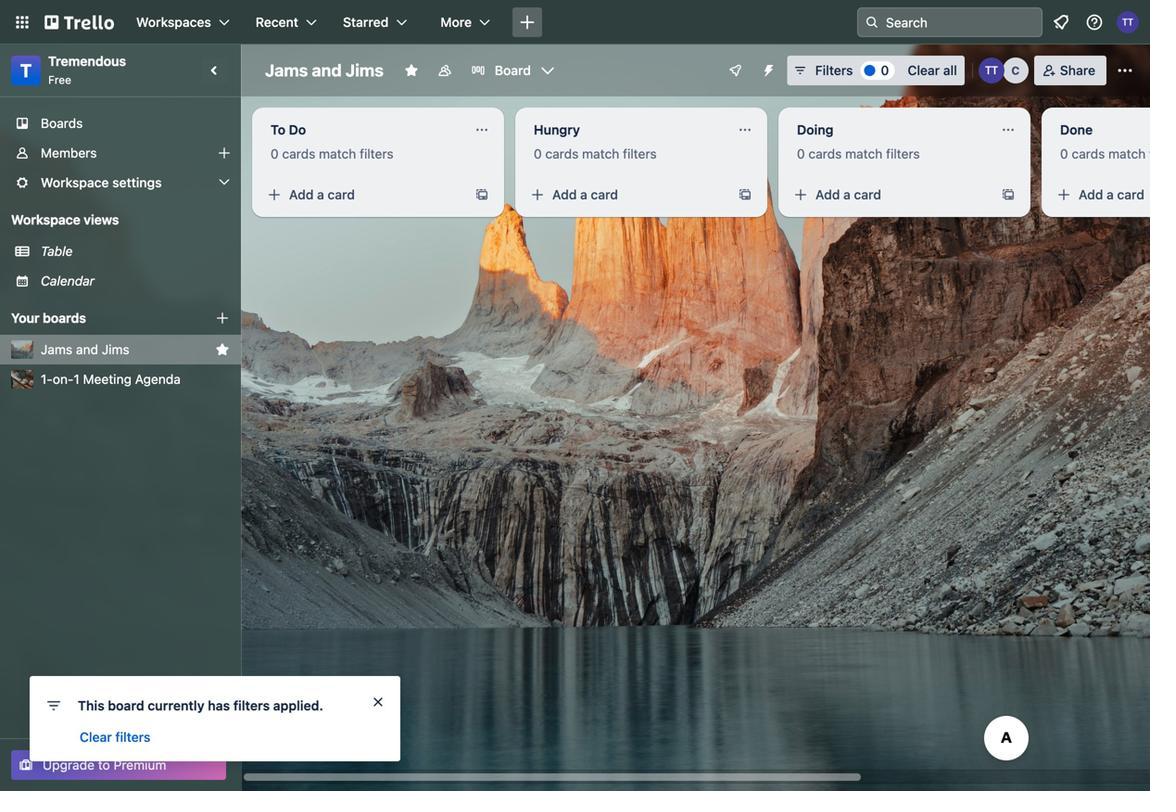 Task type: locate. For each thing, give the bounding box(es) containing it.
filters
[[816, 63, 854, 78]]

1 card from the left
[[328, 187, 355, 202]]

0 cards match filters down "hungry" text field
[[534, 146, 657, 161]]

0 cards match filters down to do text box
[[271, 146, 394, 161]]

1 create from template… image from the left
[[475, 187, 490, 202]]

card down to do text box
[[328, 187, 355, 202]]

match down doing text box
[[846, 146, 883, 161]]

boards link
[[0, 109, 241, 138]]

2 horizontal spatial add a card
[[816, 187, 882, 202]]

3 add a card from the left
[[816, 187, 882, 202]]

and
[[312, 60, 342, 80], [76, 342, 98, 357]]

create from template… image
[[475, 187, 490, 202], [738, 187, 753, 202]]

jams
[[265, 60, 308, 80], [41, 342, 72, 357]]

jams and jims up 1
[[41, 342, 130, 357]]

0 horizontal spatial jams and jims
[[41, 342, 130, 357]]

Board name text field
[[256, 56, 393, 85]]

workspace down members on the left top
[[41, 175, 109, 190]]

1 vertical spatial jams and jims
[[41, 342, 130, 357]]

filters down doing text box
[[887, 146, 921, 161]]

0 horizontal spatial add a card
[[289, 187, 355, 202]]

0 horizontal spatial create from template… image
[[475, 187, 490, 202]]

recent button
[[245, 7, 328, 37]]

add a card down hungry
[[553, 187, 618, 202]]

1 vertical spatial jams
[[41, 342, 72, 357]]

your boards
[[11, 310, 86, 326]]

0 down doing
[[798, 146, 806, 161]]

cards for doing
[[809, 146, 842, 161]]

doing
[[798, 122, 834, 137]]

1 add from the left
[[289, 187, 314, 202]]

0 vertical spatial jims
[[346, 60, 384, 80]]

and down recent dropdown button
[[312, 60, 342, 80]]

jims left star or unstar board icon
[[346, 60, 384, 80]]

add for hungry
[[553, 187, 577, 202]]

jams and jims inside jams and jims text field
[[265, 60, 384, 80]]

add down doing
[[816, 187, 841, 202]]

0 cards match filters down doing text box
[[798, 146, 921, 161]]

1 horizontal spatial card
[[591, 187, 618, 202]]

2 add a card button from the left
[[523, 180, 727, 210]]

free
[[48, 73, 71, 86]]

this
[[78, 698, 105, 713]]

3 add a card button from the left
[[786, 180, 990, 210]]

board
[[495, 63, 531, 78]]

1 vertical spatial jims
[[102, 342, 130, 357]]

workspace inside popup button
[[41, 175, 109, 190]]

1 vertical spatial workspace
[[11, 212, 80, 227]]

workspace up table
[[11, 212, 80, 227]]

clear
[[908, 63, 941, 78], [80, 729, 112, 745]]

2 cards from the left
[[546, 146, 579, 161]]

recent
[[256, 14, 299, 30]]

add a card down doing
[[816, 187, 882, 202]]

power ups image
[[729, 63, 743, 78]]

a for doing
[[844, 187, 851, 202]]

hungry
[[534, 122, 581, 137]]

To Do text field
[[260, 115, 464, 145]]

workspaces
[[136, 14, 211, 30]]

this board currently has filters applied.
[[78, 698, 324, 713]]

board button
[[464, 56, 563, 85]]

settings
[[112, 175, 162, 190]]

match left f
[[1109, 146, 1147, 161]]

card for doing
[[855, 187, 882, 202]]

3 cards from the left
[[809, 146, 842, 161]]

add a card button
[[260, 180, 464, 210], [523, 180, 727, 210], [786, 180, 990, 210]]

workspace settings
[[41, 175, 162, 190]]

2 create from template… image from the left
[[738, 187, 753, 202]]

clear inside the clear filters link
[[80, 729, 112, 745]]

add
[[289, 187, 314, 202], [553, 187, 577, 202], [816, 187, 841, 202]]

chestercheeetah (chestercheeetah) image
[[1003, 57, 1029, 83]]

1 horizontal spatial a
[[581, 187, 588, 202]]

0
[[881, 63, 890, 78], [271, 146, 279, 161], [534, 146, 542, 161], [798, 146, 806, 161], [1061, 146, 1069, 161]]

2 add from the left
[[553, 187, 577, 202]]

0 down to
[[271, 146, 279, 161]]

Done text field
[[1050, 115, 1151, 145]]

filters down to do text box
[[360, 146, 394, 161]]

workspace for workspace settings
[[41, 175, 109, 190]]

do
[[289, 122, 306, 137]]

2 card from the left
[[591, 187, 618, 202]]

1 vertical spatial and
[[76, 342, 98, 357]]

1 horizontal spatial and
[[312, 60, 342, 80]]

1-
[[41, 371, 53, 387]]

1 vertical spatial clear
[[80, 729, 112, 745]]

a down "hungry" text field
[[581, 187, 588, 202]]

0 vertical spatial and
[[312, 60, 342, 80]]

cards down the done text box
[[1072, 146, 1106, 161]]

a down to do text box
[[317, 187, 324, 202]]

filters down "hungry" text field
[[623, 146, 657, 161]]

1 cards from the left
[[282, 146, 316, 161]]

clear for clear all
[[908, 63, 941, 78]]

match for hungry
[[582, 146, 620, 161]]

add down do
[[289, 187, 314, 202]]

1 horizontal spatial jams and jims
[[265, 60, 384, 80]]

premium
[[114, 757, 166, 773]]

cards
[[282, 146, 316, 161], [546, 146, 579, 161], [809, 146, 842, 161], [1072, 146, 1106, 161]]

add a card button down doing text box
[[786, 180, 990, 210]]

0 vertical spatial jams
[[265, 60, 308, 80]]

jims inside text field
[[346, 60, 384, 80]]

meeting
[[83, 371, 132, 387]]

and inside text field
[[312, 60, 342, 80]]

match
[[319, 146, 356, 161], [582, 146, 620, 161], [846, 146, 883, 161], [1109, 146, 1147, 161]]

0 horizontal spatial 0 cards match filters
[[271, 146, 394, 161]]

2 a from the left
[[581, 187, 588, 202]]

terry turtle (terryturtle) image
[[979, 57, 1005, 83]]

calendar link
[[41, 272, 230, 290]]

0 cards match filters
[[271, 146, 394, 161], [534, 146, 657, 161], [798, 146, 921, 161]]

2 match from the left
[[582, 146, 620, 161]]

1 add a card button from the left
[[260, 180, 464, 210]]

4 cards from the left
[[1072, 146, 1106, 161]]

match down "hungry" text field
[[582, 146, 620, 161]]

0 horizontal spatial jims
[[102, 342, 130, 357]]

0 horizontal spatial add a card button
[[260, 180, 464, 210]]

0 vertical spatial jams and jims
[[265, 60, 384, 80]]

add a card down do
[[289, 187, 355, 202]]

jams and jims link
[[41, 340, 208, 359]]

3 match from the left
[[846, 146, 883, 161]]

add a card for to do
[[289, 187, 355, 202]]

members
[[41, 145, 97, 160]]

filters up premium
[[115, 729, 151, 745]]

1 add a card from the left
[[289, 187, 355, 202]]

0 vertical spatial workspace
[[41, 175, 109, 190]]

3 a from the left
[[844, 187, 851, 202]]

0 down done
[[1061, 146, 1069, 161]]

card down doing text box
[[855, 187, 882, 202]]

1 match from the left
[[319, 146, 356, 161]]

jams down recent dropdown button
[[265, 60, 308, 80]]

1 horizontal spatial clear
[[908, 63, 941, 78]]

0 down hungry
[[534, 146, 542, 161]]

1
[[74, 371, 80, 387]]

match down to do text box
[[319, 146, 356, 161]]

0 for doing
[[798, 146, 806, 161]]

jams and jims down recent dropdown button
[[265, 60, 384, 80]]

clear all
[[908, 63, 958, 78]]

2 horizontal spatial a
[[844, 187, 851, 202]]

2 horizontal spatial 0 cards match filters
[[798, 146, 921, 161]]

1 0 cards match filters from the left
[[271, 146, 394, 161]]

views
[[84, 212, 119, 227]]

4 match from the left
[[1109, 146, 1147, 161]]

2 0 cards match filters from the left
[[534, 146, 657, 161]]

2 horizontal spatial add a card button
[[786, 180, 990, 210]]

clear up to
[[80, 729, 112, 745]]

filters
[[360, 146, 394, 161], [623, 146, 657, 161], [887, 146, 921, 161], [233, 698, 270, 713], [115, 729, 151, 745]]

members link
[[0, 138, 241, 168]]

workspace visible image
[[438, 63, 452, 78]]

table link
[[41, 242, 230, 261]]

add a card
[[289, 187, 355, 202], [553, 187, 618, 202], [816, 187, 882, 202]]

starred
[[343, 14, 389, 30]]

more
[[441, 14, 472, 30]]

1 horizontal spatial jims
[[346, 60, 384, 80]]

table
[[41, 243, 73, 259]]

workspace navigation collapse icon image
[[202, 57, 228, 83]]

alert
[[30, 676, 401, 761]]

done 0 cards match f
[[1061, 122, 1151, 161]]

cards down do
[[282, 146, 316, 161]]

add down hungry
[[553, 187, 577, 202]]

jams and jims
[[265, 60, 384, 80], [41, 342, 130, 357]]

starred icon image
[[215, 342, 230, 357]]

jims up 1-on-1 meeting agenda
[[102, 342, 130, 357]]

upgrade to premium
[[43, 757, 166, 773]]

1 horizontal spatial create from template… image
[[738, 187, 753, 202]]

0 for hungry
[[534, 146, 542, 161]]

add a card button down to do text box
[[260, 180, 464, 210]]

1 horizontal spatial add a card
[[553, 187, 618, 202]]

2 horizontal spatial add
[[816, 187, 841, 202]]

0 horizontal spatial and
[[76, 342, 98, 357]]

add a card button down "hungry" text field
[[523, 180, 727, 210]]

a down doing text box
[[844, 187, 851, 202]]

a
[[317, 187, 324, 202], [581, 187, 588, 202], [844, 187, 851, 202]]

tremendous free
[[48, 53, 126, 86]]

create from template… image for to do
[[475, 187, 490, 202]]

jams up 'on-'
[[41, 342, 72, 357]]

all
[[944, 63, 958, 78]]

match for doing
[[846, 146, 883, 161]]

1 horizontal spatial jams
[[265, 60, 308, 80]]

card for hungry
[[591, 187, 618, 202]]

Search field
[[880, 8, 1042, 36]]

to
[[98, 757, 110, 773]]

add a card button for to do
[[260, 180, 464, 210]]

filters for doing
[[887, 146, 921, 161]]

card down "hungry" text field
[[591, 187, 618, 202]]

0 horizontal spatial a
[[317, 187, 324, 202]]

1 horizontal spatial add
[[553, 187, 577, 202]]

0 cards match filters for hungry
[[534, 146, 657, 161]]

0 horizontal spatial card
[[328, 187, 355, 202]]

0 horizontal spatial add
[[289, 187, 314, 202]]

add for to do
[[289, 187, 314, 202]]

card
[[328, 187, 355, 202], [591, 187, 618, 202], [855, 187, 882, 202]]

clear inside the clear all button
[[908, 63, 941, 78]]

and up 1
[[76, 342, 98, 357]]

0 vertical spatial clear
[[908, 63, 941, 78]]

starred button
[[332, 7, 419, 37]]

0 horizontal spatial jams
[[41, 342, 72, 357]]

0 notifications image
[[1051, 11, 1073, 33]]

1 horizontal spatial add a card button
[[523, 180, 727, 210]]

card for to do
[[328, 187, 355, 202]]

workspace
[[41, 175, 109, 190], [11, 212, 80, 227]]

a for to do
[[317, 187, 324, 202]]

cards down hungry
[[546, 146, 579, 161]]

jims
[[346, 60, 384, 80], [102, 342, 130, 357]]

applied.
[[273, 698, 324, 713]]

create from template… image for hungry
[[738, 187, 753, 202]]

0 horizontal spatial clear
[[80, 729, 112, 745]]

2 add a card from the left
[[553, 187, 618, 202]]

3 add from the left
[[816, 187, 841, 202]]

3 0 cards match filters from the left
[[798, 146, 921, 161]]

cards down doing
[[809, 146, 842, 161]]

1 a from the left
[[317, 187, 324, 202]]

clear left all
[[908, 63, 941, 78]]

2 horizontal spatial card
[[855, 187, 882, 202]]

upgrade to premium link
[[11, 750, 226, 780]]

3 card from the left
[[855, 187, 882, 202]]

1 horizontal spatial 0 cards match filters
[[534, 146, 657, 161]]



Task type: describe. For each thing, give the bounding box(es) containing it.
match inside done 0 cards match f
[[1109, 146, 1147, 161]]

add a card for doing
[[816, 187, 882, 202]]

back to home image
[[45, 7, 114, 37]]

clear filters
[[80, 729, 151, 745]]

add a card button for hungry
[[523, 180, 727, 210]]

jims inside 'link'
[[102, 342, 130, 357]]

f
[[1150, 146, 1151, 161]]

star or unstar board image
[[404, 63, 419, 78]]

create from template… image
[[1002, 187, 1016, 202]]

calendar
[[41, 273, 95, 288]]

board
[[108, 698, 144, 713]]

more button
[[430, 7, 502, 37]]

add for doing
[[816, 187, 841, 202]]

1-on-1 meeting agenda link
[[41, 370, 230, 389]]

boards
[[43, 310, 86, 326]]

add a card for hungry
[[553, 187, 618, 202]]

jams inside jams and jims 'link'
[[41, 342, 72, 357]]

share button
[[1035, 56, 1107, 85]]

workspace for workspace views
[[11, 212, 80, 227]]

add a card button for doing
[[786, 180, 990, 210]]

1-on-1 meeting agenda
[[41, 371, 181, 387]]

match for to do
[[319, 146, 356, 161]]

workspace settings button
[[0, 168, 241, 198]]

a for hungry
[[581, 187, 588, 202]]

0 left clear all
[[881, 63, 890, 78]]

c button
[[1003, 57, 1029, 83]]

show menu image
[[1117, 61, 1135, 80]]

primary element
[[0, 0, 1151, 45]]

has
[[208, 698, 230, 713]]

create board or workspace image
[[518, 13, 537, 32]]

0 for to do
[[271, 146, 279, 161]]

upgrade
[[43, 757, 95, 773]]

your boards with 2 items element
[[11, 307, 187, 329]]

cards inside done 0 cards match f
[[1072, 146, 1106, 161]]

cards for hungry
[[546, 146, 579, 161]]

open information menu image
[[1086, 13, 1105, 32]]

workspaces button
[[125, 7, 241, 37]]

on-
[[53, 371, 74, 387]]

c
[[1012, 64, 1020, 77]]

share
[[1061, 63, 1096, 78]]

jams inside jams and jims text field
[[265, 60, 308, 80]]

0 inside done 0 cards match f
[[1061, 146, 1069, 161]]

t link
[[11, 56, 41, 85]]

search image
[[865, 15, 880, 30]]

your
[[11, 310, 39, 326]]

0 cards match filters for doing
[[798, 146, 921, 161]]

boards
[[41, 115, 83, 131]]

filters for to do
[[360, 146, 394, 161]]

currently
[[148, 698, 205, 713]]

Hungry text field
[[523, 115, 727, 145]]

clear filters link
[[80, 728, 151, 747]]

tremendous
[[48, 53, 126, 69]]

filters for hungry
[[623, 146, 657, 161]]

0 cards match filters for to do
[[271, 146, 394, 161]]

terry turtle (terryturtle) image
[[1118, 11, 1140, 33]]

agenda
[[135, 371, 181, 387]]

dismiss flag image
[[371, 695, 386, 709]]

alert containing this board currently has filters applied.
[[30, 676, 401, 761]]

done
[[1061, 122, 1094, 137]]

Doing text field
[[786, 115, 990, 145]]

automation image
[[755, 56, 781, 82]]

cards for to do
[[282, 146, 316, 161]]

t
[[20, 59, 32, 81]]

jams and jims inside jams and jims 'link'
[[41, 342, 130, 357]]

clear for clear filters
[[80, 729, 112, 745]]

and inside 'link'
[[76, 342, 98, 357]]

workspace views
[[11, 212, 119, 227]]

clear all button
[[901, 56, 965, 85]]

add board image
[[215, 311, 230, 326]]

to
[[271, 122, 286, 137]]

filters right the has
[[233, 698, 270, 713]]

to do
[[271, 122, 306, 137]]

tremendous link
[[48, 53, 126, 69]]



Task type: vqa. For each thing, say whether or not it's contained in the screenshot.
rightmost As
no



